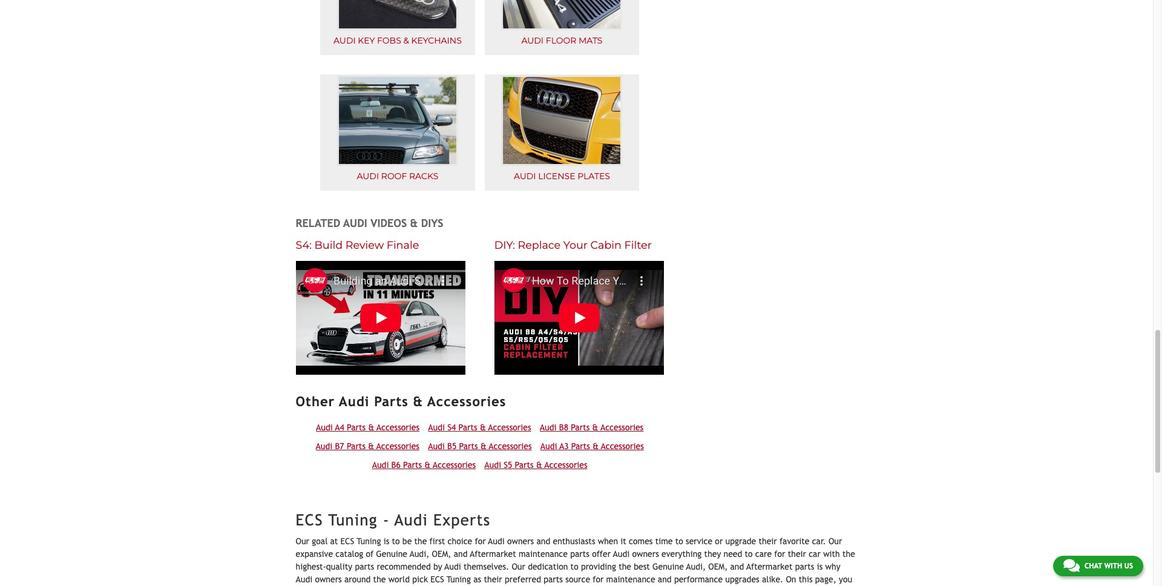 Task type: describe. For each thing, give the bounding box(es) containing it.
related
[[296, 217, 340, 229]]

our goal at ecs tuning is to be the first choice for audi owners and enthusiasts when it comes time to service or upgrade their favorite car. our expansive catalog of genuine audi, oem, and aftermarket maintenance parts offer audi owners everything they need to care for their car with the highest-quality parts recommended by audi themselves. our dedication to providing the best genuine audi, oem, and aftermarket parts is why audi owners around the world pick ecs tuning as their preferred parts source for maintenance and performance upgrades alike. on this page, 
[[296, 536, 856, 586]]

audi left b7 on the left of the page
[[316, 442, 333, 451]]

mats
[[579, 35, 603, 46]]

2 horizontal spatial our
[[829, 536, 843, 546]]

0 horizontal spatial aftermarket
[[470, 549, 516, 559]]

source
[[566, 575, 590, 584]]

at
[[330, 536, 338, 546]]

2 horizontal spatial owners
[[633, 549, 659, 559]]

on
[[786, 575, 797, 584]]

to left "be"
[[392, 536, 400, 546]]

& for audi b7 parts & accessories
[[368, 442, 374, 451]]

audi floor mats link
[[485, 0, 640, 55]]

audi key fobs & keychains image
[[337, 0, 458, 30]]

to left care
[[745, 549, 753, 559]]

a4
[[335, 423, 344, 433]]

parts for a3
[[572, 442, 590, 451]]

s5
[[504, 460, 513, 470]]

parts for s5
[[515, 460, 534, 470]]

audi left floor
[[522, 35, 544, 46]]

diy: replace your cabin filter link
[[495, 239, 652, 251]]

when
[[598, 536, 618, 546]]

parts for s4
[[459, 423, 478, 433]]

they
[[705, 549, 721, 559]]

audi license plates link
[[485, 74, 640, 191]]

1 horizontal spatial ecs
[[341, 536, 354, 546]]

audi roof racks link
[[320, 74, 475, 191]]

audi down it
[[613, 549, 630, 559]]

audi a3 parts & accessories link
[[541, 442, 644, 451]]

page,
[[816, 575, 837, 584]]

audi b5 parts & accessories link
[[428, 442, 532, 451]]

audi s5 parts & accessories
[[485, 460, 588, 470]]

& for audi a3 parts & accessories
[[593, 442, 599, 451]]

s4
[[448, 423, 456, 433]]

audi b8 parts & accessories
[[540, 423, 644, 433]]

audi b5 parts & accessories
[[428, 442, 532, 451]]

0 vertical spatial maintenance
[[519, 549, 568, 559]]

& for audi a4 parts & accessories
[[368, 423, 374, 433]]

1 vertical spatial tuning
[[357, 536, 381, 546]]

audi floor mats image
[[502, 0, 623, 30]]

parts for b5
[[459, 442, 478, 451]]

world
[[389, 575, 410, 584]]

1 horizontal spatial maintenance
[[607, 575, 656, 584]]

floor
[[546, 35, 577, 46]]

the right car
[[843, 549, 856, 559]]

2 horizontal spatial their
[[788, 549, 807, 559]]

accessories for other audi parts & accessories
[[428, 393, 507, 409]]

accessories for audi s4 parts & accessories
[[488, 423, 531, 433]]

parts down enthusiasts
[[571, 549, 590, 559]]

audi b6 parts & accessories link
[[372, 460, 476, 470]]

audi b7 parts & accessories link
[[316, 442, 420, 451]]

and up dedication
[[537, 536, 551, 546]]

accessories for audi b5 parts & accessories
[[489, 442, 532, 451]]

& for audi b5 parts & accessories
[[481, 442, 487, 451]]

audi s4 parts & accessories link
[[428, 423, 531, 433]]

car
[[809, 549, 821, 559]]

1 horizontal spatial their
[[759, 536, 777, 546]]

finale
[[387, 239, 419, 251]]

0 vertical spatial tuning
[[329, 511, 378, 529]]

audi left license
[[514, 171, 536, 182]]

around
[[345, 575, 371, 584]]

chat with us link
[[1054, 556, 1144, 577]]

alike.
[[762, 575, 784, 584]]

chat
[[1085, 562, 1103, 570]]

experts
[[434, 511, 491, 529]]

key
[[358, 35, 375, 46]]

audi up themselves.
[[488, 536, 505, 546]]

and down everything
[[658, 575, 672, 584]]

providing
[[581, 562, 616, 572]]

of
[[366, 549, 374, 559]]

enthusiasts
[[553, 536, 596, 546]]

chat with us
[[1085, 562, 1134, 570]]

keychains
[[411, 35, 462, 46]]

need
[[724, 549, 743, 559]]

audi left roof
[[357, 171, 379, 182]]

with inside our goal at ecs tuning is to be the first choice for audi owners and enthusiasts when it comes time to service or upgrade their favorite car. our expansive catalog of genuine audi, oem, and aftermarket maintenance parts offer audi owners everything they need to care for their car with the highest-quality parts recommended by audi themselves. our dedication to providing the best genuine audi, oem, and aftermarket parts is why audi owners around the world pick ecs tuning as their preferred parts source for maintenance and performance upgrades alike. on this page,
[[824, 549, 840, 559]]

audi license plates image
[[502, 75, 623, 166]]

1 vertical spatial aftermarket
[[747, 562, 793, 572]]

2 vertical spatial tuning
[[447, 575, 471, 584]]

highest-
[[296, 562, 326, 572]]

0 vertical spatial is
[[384, 536, 390, 546]]

dedication
[[528, 562, 568, 572]]

and down need
[[731, 562, 744, 572]]

quality
[[326, 562, 353, 572]]

0 vertical spatial audi,
[[410, 549, 430, 559]]

0 vertical spatial for
[[475, 536, 486, 546]]

as
[[474, 575, 482, 584]]

1 horizontal spatial oem,
[[709, 562, 728, 572]]

audi key fobs & keychains link
[[320, 0, 475, 55]]

1 vertical spatial genuine
[[653, 562, 684, 572]]

review
[[346, 239, 384, 251]]

audi up "audi a4 parts & accessories" link
[[339, 393, 370, 409]]

2 horizontal spatial for
[[775, 549, 786, 559]]

expansive
[[296, 549, 333, 559]]

other audi parts & accessories
[[296, 393, 507, 409]]

comes
[[629, 536, 653, 546]]

2 vertical spatial their
[[484, 575, 502, 584]]

& for audi b8 parts & accessories
[[593, 423, 599, 433]]

ecs tuning - audi experts
[[296, 511, 491, 529]]

parts for a4
[[347, 423, 366, 433]]

audi license plates
[[514, 171, 610, 182]]

audi left s4
[[428, 423, 445, 433]]

related audi videos & diys
[[296, 217, 444, 229]]

diy: replace your cabin filter
[[495, 239, 652, 251]]

your
[[564, 239, 588, 251]]

diy:
[[495, 239, 515, 251]]

the left the best
[[619, 562, 632, 572]]

time
[[656, 536, 673, 546]]

performance
[[675, 575, 723, 584]]



Task type: locate. For each thing, give the bounding box(es) containing it.
maintenance up dedication
[[519, 549, 568, 559]]

audi left b5
[[428, 442, 445, 451]]

our right the 'car.'
[[829, 536, 843, 546]]

parts for b8
[[571, 423, 590, 433]]

aftermarket up alike. on the bottom right of the page
[[747, 562, 793, 572]]

ecs down by
[[431, 575, 444, 584]]

goal
[[312, 536, 328, 546]]

accessories up the audi s4 parts & accessories link
[[428, 393, 507, 409]]

their up care
[[759, 536, 777, 546]]

accessories for audi a3 parts & accessories
[[601, 442, 644, 451]]

parts up this
[[796, 562, 815, 572]]

& right b6
[[425, 460, 431, 470]]

& up audi b7 parts & accessories
[[368, 423, 374, 433]]

parts up "audi a4 parts & accessories" link
[[374, 393, 409, 409]]

ecs up catalog
[[341, 536, 354, 546]]

b8
[[559, 423, 569, 433]]

other
[[296, 393, 335, 409]]

0 horizontal spatial maintenance
[[519, 549, 568, 559]]

upgrades
[[726, 575, 760, 584]]

accessories for audi b6 parts & accessories
[[433, 460, 476, 470]]

first
[[430, 536, 445, 546]]

owners
[[507, 536, 534, 546], [633, 549, 659, 559], [315, 575, 342, 584]]

& for audi b6 parts & accessories
[[425, 460, 431, 470]]

0 horizontal spatial ecs
[[296, 511, 323, 529]]

0 vertical spatial oem,
[[432, 549, 451, 559]]

their
[[759, 536, 777, 546], [788, 549, 807, 559], [484, 575, 502, 584]]

catalog
[[336, 549, 363, 559]]

parts for b7
[[347, 442, 366, 451]]

accessories up b6
[[377, 442, 420, 451]]

&
[[404, 35, 409, 46], [410, 217, 418, 229], [413, 393, 423, 409], [368, 423, 374, 433], [480, 423, 486, 433], [593, 423, 599, 433], [368, 442, 374, 451], [481, 442, 487, 451], [593, 442, 599, 451], [425, 460, 431, 470], [536, 460, 542, 470]]

preferred
[[505, 575, 541, 584]]

audi up "be"
[[395, 511, 428, 529]]

0 vertical spatial with
[[824, 549, 840, 559]]

audi a3 parts & accessories
[[541, 442, 644, 451]]

1 vertical spatial oem,
[[709, 562, 728, 572]]

parts down of
[[355, 562, 374, 572]]

0 vertical spatial ecs
[[296, 511, 323, 529]]

0 horizontal spatial is
[[384, 536, 390, 546]]

aftermarket up themselves.
[[470, 549, 516, 559]]

genuine up recommended
[[376, 549, 408, 559]]

1 horizontal spatial owners
[[507, 536, 534, 546]]

0 horizontal spatial audi,
[[410, 549, 430, 559]]

1 horizontal spatial genuine
[[653, 562, 684, 572]]

audi down highest-
[[296, 575, 313, 584]]

for right care
[[775, 549, 786, 559]]

0 vertical spatial owners
[[507, 536, 534, 546]]

0 horizontal spatial oem,
[[432, 549, 451, 559]]

accessories for audi a4 parts & accessories
[[377, 423, 420, 433]]

2 vertical spatial for
[[593, 575, 604, 584]]

parts right a4
[[347, 423, 366, 433]]

1 horizontal spatial aftermarket
[[747, 562, 793, 572]]

parts right a3
[[572, 442, 590, 451]]

themselves.
[[464, 562, 509, 572]]

pick
[[412, 575, 428, 584]]

best
[[634, 562, 650, 572]]

owners up the best
[[633, 549, 659, 559]]

oem,
[[432, 549, 451, 559], [709, 562, 728, 572]]

filter
[[625, 239, 652, 251]]

& up audi a3 parts & accessories
[[593, 423, 599, 433]]

our left goal
[[296, 536, 309, 546]]

1 horizontal spatial audi,
[[686, 562, 706, 572]]

parts for b6
[[403, 460, 422, 470]]

a3
[[560, 442, 569, 451]]

for right choice
[[475, 536, 486, 546]]

audi left a4
[[316, 423, 333, 433]]

audi a4 parts & accessories
[[316, 423, 420, 433]]

parts right b5
[[459, 442, 478, 451]]

and
[[537, 536, 551, 546], [454, 549, 468, 559], [731, 562, 744, 572], [658, 575, 672, 584]]

1 vertical spatial their
[[788, 549, 807, 559]]

offer
[[592, 549, 611, 559]]

& up audi a4 parts & accessories
[[413, 393, 423, 409]]

care
[[756, 549, 772, 559]]

accessories up audi b5 parts & accessories on the bottom of page
[[488, 423, 531, 433]]

& right "s5"
[[536, 460, 542, 470]]

favorite
[[780, 536, 810, 546]]

tuning left as
[[447, 575, 471, 584]]

ecs up goal
[[296, 511, 323, 529]]

accessories up audi a3 parts & accessories
[[601, 423, 644, 433]]

or
[[715, 536, 723, 546]]

comments image
[[1064, 558, 1080, 573]]

by
[[434, 562, 442, 572]]

tuning up of
[[357, 536, 381, 546]]

parts right b8
[[571, 423, 590, 433]]

it
[[621, 536, 627, 546]]

0 horizontal spatial our
[[296, 536, 309, 546]]

ecs
[[296, 511, 323, 529], [341, 536, 354, 546], [431, 575, 444, 584]]

accessories for audi b8 parts & accessories
[[601, 423, 644, 433]]

accessories up "s5"
[[489, 442, 532, 451]]

to up everything
[[676, 536, 684, 546]]

fobs
[[377, 35, 401, 46]]

audi, down "be"
[[410, 549, 430, 559]]

0 vertical spatial aftermarket
[[470, 549, 516, 559]]

with left us
[[1105, 562, 1123, 570]]

audi left "key"
[[334, 35, 356, 46]]

b7
[[335, 442, 344, 451]]

owners down quality
[[315, 575, 342, 584]]

with up the why
[[824, 549, 840, 559]]

racks
[[409, 171, 439, 182]]

& left diys
[[410, 217, 418, 229]]

our up preferred
[[512, 562, 526, 572]]

owners up dedication
[[507, 536, 534, 546]]

is left the why
[[817, 562, 823, 572]]

2 vertical spatial ecs
[[431, 575, 444, 584]]

their down themselves.
[[484, 575, 502, 584]]

parts right "s5"
[[515, 460, 534, 470]]

the left the world
[[373, 575, 386, 584]]

audi, up performance
[[686, 562, 706, 572]]

1 vertical spatial maintenance
[[607, 575, 656, 584]]

service
[[686, 536, 713, 546]]

choice
[[448, 536, 472, 546]]

parts right s4
[[459, 423, 478, 433]]

with
[[824, 549, 840, 559], [1105, 562, 1123, 570]]

& for other audi parts & accessories
[[413, 393, 423, 409]]

parts right b6
[[403, 460, 422, 470]]

& down audi b8 parts & accessories link
[[593, 442, 599, 451]]

audi b8 parts & accessories link
[[540, 423, 644, 433]]

diys
[[421, 217, 444, 229]]

s4:
[[296, 239, 312, 251]]

tuning up at
[[329, 511, 378, 529]]

1 horizontal spatial for
[[593, 575, 604, 584]]

& for related audi videos & diys
[[410, 217, 418, 229]]

audi b6 parts & accessories
[[372, 460, 476, 470]]

audi a4 parts & accessories link
[[316, 423, 420, 433]]

1 vertical spatial ecs
[[341, 536, 354, 546]]

audi key fobs & keychains
[[334, 35, 462, 46]]

maintenance down the best
[[607, 575, 656, 584]]

audi left b8
[[540, 423, 557, 433]]

0 vertical spatial genuine
[[376, 549, 408, 559]]

audi b7 parts & accessories
[[316, 442, 420, 451]]

videos
[[371, 217, 407, 229]]

audi left b6
[[372, 460, 389, 470]]

be
[[403, 536, 412, 546]]

upgrade
[[726, 536, 757, 546]]

build
[[315, 239, 343, 251]]

this
[[799, 575, 813, 584]]

is left "be"
[[384, 536, 390, 546]]

0 vertical spatial their
[[759, 536, 777, 546]]

audi right by
[[445, 562, 461, 572]]

1 vertical spatial is
[[817, 562, 823, 572]]

s4: build review finale
[[296, 239, 419, 251]]

license
[[539, 171, 576, 182]]

to
[[392, 536, 400, 546], [676, 536, 684, 546], [745, 549, 753, 559], [571, 562, 579, 572]]

1 horizontal spatial with
[[1105, 562, 1123, 570]]

genuine
[[376, 549, 408, 559], [653, 562, 684, 572]]

& down the audi s4 parts & accessories at the bottom of page
[[481, 442, 487, 451]]

0 horizontal spatial their
[[484, 575, 502, 584]]

parts
[[374, 393, 409, 409], [347, 423, 366, 433], [459, 423, 478, 433], [571, 423, 590, 433], [347, 442, 366, 451], [459, 442, 478, 451], [572, 442, 590, 451], [403, 460, 422, 470], [515, 460, 534, 470]]

b6
[[392, 460, 401, 470]]

accessories
[[428, 393, 507, 409], [377, 423, 420, 433], [488, 423, 531, 433], [601, 423, 644, 433], [377, 442, 420, 451], [489, 442, 532, 451], [601, 442, 644, 451], [433, 460, 476, 470], [545, 460, 588, 470]]

-
[[383, 511, 390, 529]]

replace
[[518, 239, 561, 251]]

for
[[475, 536, 486, 546], [775, 549, 786, 559], [593, 575, 604, 584]]

for down the providing
[[593, 575, 604, 584]]

2 vertical spatial owners
[[315, 575, 342, 584]]

1 vertical spatial audi,
[[686, 562, 706, 572]]

the
[[415, 536, 427, 546], [843, 549, 856, 559], [619, 562, 632, 572], [373, 575, 386, 584]]

1 vertical spatial for
[[775, 549, 786, 559]]

accessories for audi s5 parts & accessories
[[545, 460, 588, 470]]

the right "be"
[[415, 536, 427, 546]]

why
[[826, 562, 841, 572]]

audi left "s5"
[[485, 460, 501, 470]]

audi roof racks
[[357, 171, 439, 182]]

1 horizontal spatial is
[[817, 562, 823, 572]]

& for audi key fobs & keychains
[[404, 35, 409, 46]]

to up source
[[571, 562, 579, 572]]

1 vertical spatial with
[[1105, 562, 1123, 570]]

accessories down audi b8 parts & accessories link
[[601, 442, 644, 451]]

& right fobs
[[404, 35, 409, 46]]

accessories down other audi parts & accessories
[[377, 423, 420, 433]]

s4: build review finale link
[[296, 239, 419, 251]]

car.
[[812, 536, 826, 546]]

their down favorite
[[788, 549, 807, 559]]

parts for audi
[[374, 393, 409, 409]]

audi left a3
[[541, 442, 557, 451]]

2 horizontal spatial ecs
[[431, 575, 444, 584]]

parts right b7 on the left of the page
[[347, 442, 366, 451]]

is
[[384, 536, 390, 546], [817, 562, 823, 572]]

b5
[[448, 442, 457, 451]]

0 horizontal spatial genuine
[[376, 549, 408, 559]]

accessories down b5
[[433, 460, 476, 470]]

audi up s4: build review finale link
[[343, 217, 367, 229]]

cabin
[[591, 239, 622, 251]]

plates
[[578, 171, 610, 182]]

0 horizontal spatial for
[[475, 536, 486, 546]]

accessories down a3
[[545, 460, 588, 470]]

1 horizontal spatial our
[[512, 562, 526, 572]]

& down "audi a4 parts & accessories" link
[[368, 442, 374, 451]]

audi roof racks image
[[337, 75, 458, 166]]

accessories for audi b7 parts & accessories
[[377, 442, 420, 451]]

parts down dedication
[[544, 575, 563, 584]]

0 horizontal spatial with
[[824, 549, 840, 559]]

& for audi s4 parts & accessories
[[480, 423, 486, 433]]

us
[[1125, 562, 1134, 570]]

0 horizontal spatial owners
[[315, 575, 342, 584]]

oem, down they
[[709, 562, 728, 572]]

genuine down everything
[[653, 562, 684, 572]]

roof
[[381, 171, 407, 182]]

& for audi s5 parts & accessories
[[536, 460, 542, 470]]

& up audi b5 parts & accessories on the bottom of page
[[480, 423, 486, 433]]

audi floor mats
[[522, 35, 603, 46]]

oem, up by
[[432, 549, 451, 559]]

and down choice
[[454, 549, 468, 559]]

1 vertical spatial owners
[[633, 549, 659, 559]]



Task type: vqa. For each thing, say whether or not it's contained in the screenshot.
"es#3706938 - 243904kt - 987 boxster / cayman stainless steel racing exhaust system - 200 cell catalytic converters, racing mufflers, and polished tips - supersprint - porsche" image
no



